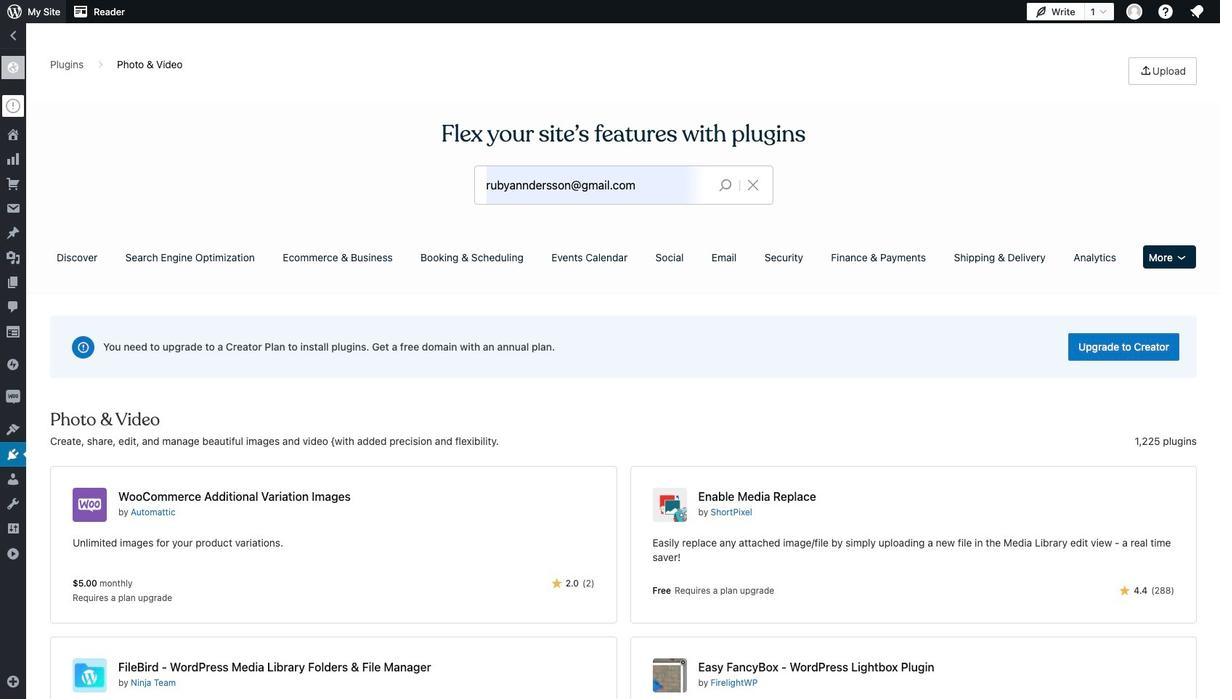 Task type: vqa. For each thing, say whether or not it's contained in the screenshot.
rightmost the plugin icon
no



Task type: locate. For each thing, give the bounding box(es) containing it.
None search field
[[475, 166, 773, 204]]

1 vertical spatial img image
[[6, 390, 20, 405]]

my profile image
[[1127, 4, 1143, 20]]

2 img image from the top
[[6, 390, 20, 405]]

plugin icon image
[[73, 488, 107, 522], [653, 488, 687, 522], [73, 659, 107, 693], [653, 659, 687, 693]]

help image
[[1157, 3, 1175, 20]]

main content
[[45, 57, 1202, 700]]

close search image
[[735, 177, 771, 194]]

0 vertical spatial img image
[[6, 357, 20, 372]]

img image
[[6, 357, 20, 372], [6, 390, 20, 405]]

Search search field
[[486, 166, 707, 204]]



Task type: describe. For each thing, give the bounding box(es) containing it.
1 img image from the top
[[6, 357, 20, 372]]

manage your notifications image
[[1189, 3, 1206, 20]]

open search image
[[707, 175, 744, 195]]



